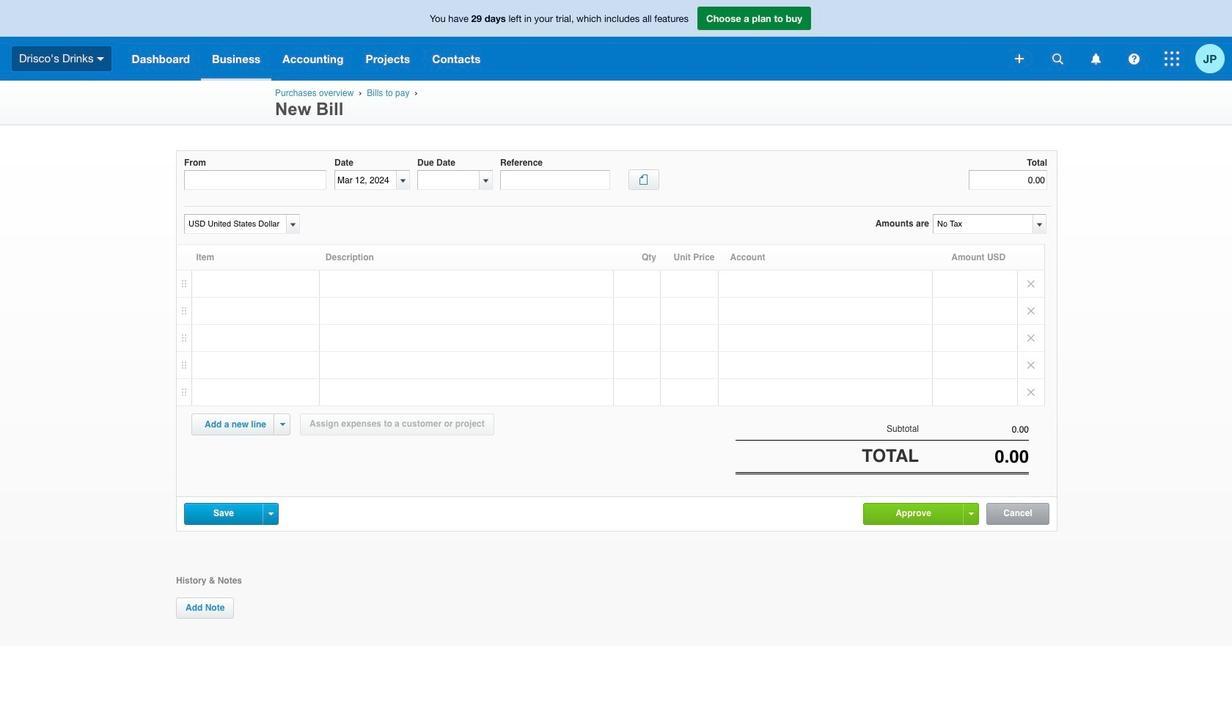 Task type: describe. For each thing, give the bounding box(es) containing it.
more add line options... image
[[280, 423, 285, 426]]

more save options... image
[[268, 512, 273, 515]]

2 delete line item image from the top
[[1018, 379, 1044, 406]]

1 delete line item image from the top
[[1018, 271, 1044, 297]]

more approve options... image
[[969, 512, 974, 515]]



Task type: locate. For each thing, give the bounding box(es) containing it.
banner
[[0, 0, 1232, 81]]

3 delete line item image from the top
[[1018, 352, 1044, 378]]

0 vertical spatial delete line item image
[[1018, 298, 1044, 324]]

0 horizontal spatial svg image
[[1015, 54, 1024, 63]]

None text field
[[184, 170, 326, 190], [934, 215, 1032, 233], [919, 447, 1029, 467], [184, 170, 326, 190], [934, 215, 1032, 233], [919, 447, 1029, 467]]

svg image
[[1165, 51, 1179, 66], [1091, 53, 1101, 64], [1128, 53, 1139, 64], [97, 57, 104, 61]]

delete line item image
[[1018, 298, 1044, 324], [1018, 379, 1044, 406]]

delete line item image
[[1018, 271, 1044, 297], [1018, 325, 1044, 351], [1018, 352, 1044, 378]]

svg image
[[1052, 53, 1063, 64], [1015, 54, 1024, 63]]

1 horizontal spatial svg image
[[1052, 53, 1063, 64]]

2 vertical spatial delete line item image
[[1018, 352, 1044, 378]]

1 vertical spatial delete line item image
[[1018, 379, 1044, 406]]

None text field
[[500, 170, 610, 190], [969, 170, 1047, 190], [335, 171, 396, 189], [418, 171, 479, 189], [185, 215, 284, 233], [919, 425, 1029, 435], [500, 170, 610, 190], [969, 170, 1047, 190], [335, 171, 396, 189], [418, 171, 479, 189], [185, 215, 284, 233], [919, 425, 1029, 435]]

2 delete line item image from the top
[[1018, 325, 1044, 351]]

1 vertical spatial delete line item image
[[1018, 325, 1044, 351]]

1 delete line item image from the top
[[1018, 298, 1044, 324]]

0 vertical spatial delete line item image
[[1018, 271, 1044, 297]]



Task type: vqa. For each thing, say whether or not it's contained in the screenshot.
text field
yes



